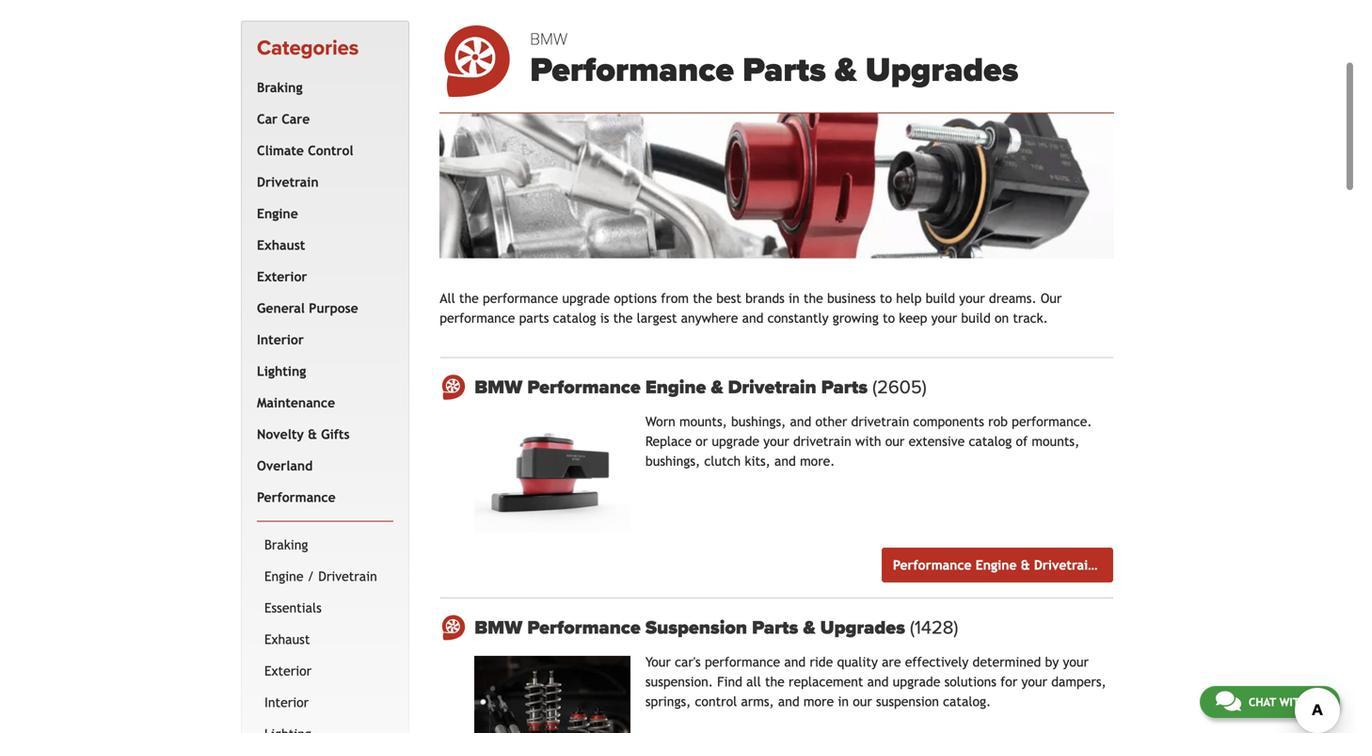 Task type: describe. For each thing, give the bounding box(es) containing it.
springs,
[[646, 694, 691, 709]]

dampers,
[[1052, 675, 1107, 690]]

maintenance link
[[253, 387, 390, 419]]

your right for
[[1022, 675, 1048, 690]]

our inside worn mounts, bushings, and other drivetrain components rob performance. replace or upgrade your drivetrain with our extensive catalog of mounts, bushings, clutch kits, and more.
[[886, 434, 905, 449]]

arms,
[[741, 694, 774, 709]]

catalog inside all the performance upgrade options from the best brands in the business to help build your dreams. our performance parts catalog is the largest anywhere and constantly growing to keep your build on track.
[[553, 311, 596, 326]]

essentials link
[[261, 592, 390, 624]]

constantly
[[768, 311, 829, 326]]

general purpose link
[[253, 293, 390, 324]]

1 vertical spatial to
[[883, 311, 895, 326]]

0 vertical spatial exhaust link
[[253, 230, 390, 261]]

catalog.
[[943, 694, 991, 709]]

1 vertical spatial exhaust link
[[261, 624, 390, 655]]

our
[[1041, 291, 1062, 306]]

category navigation element
[[241, 21, 410, 733]]

drivetrain link
[[253, 166, 390, 198]]

solutions
[[945, 675, 997, 690]]

our inside 'your car's performance and ride quality are effectively determined by your suspension. find all the replacement and upgrade solutions for your dampers, springs, control arms, and more in our suspension catalog.'
[[853, 694, 872, 709]]

rob
[[989, 414, 1008, 429]]

catalog inside worn mounts, bushings, and other drivetrain components rob performance. replace or upgrade your drivetrain with our extensive catalog of mounts, bushings, clutch kits, and more.
[[969, 434, 1012, 449]]

replace
[[646, 434, 692, 449]]

& inside the category navigation element
[[308, 427, 317, 442]]

performance engine & drivetrain parts
[[893, 558, 1131, 573]]

engine / drivetrain
[[265, 569, 377, 584]]

& inside the bmw performance parts & upgrades
[[835, 50, 857, 91]]

other
[[816, 414, 847, 429]]

engine link
[[253, 198, 390, 230]]

suspension
[[876, 694, 939, 709]]

braking link for /
[[261, 529, 390, 561]]

parts
[[519, 311, 549, 326]]

keep
[[899, 311, 928, 326]]

engine / drivetrain link
[[261, 561, 390, 592]]

1 vertical spatial drivetrain
[[794, 434, 852, 449]]

braking for car
[[257, 80, 303, 95]]

determined
[[973, 655, 1041, 670]]

braking for engine
[[265, 537, 308, 552]]

overland link
[[253, 450, 390, 482]]

0 vertical spatial drivetrain
[[851, 414, 910, 429]]

climate
[[257, 143, 304, 158]]

overland
[[257, 458, 313, 473]]

or
[[696, 434, 708, 449]]

dreams.
[[989, 291, 1037, 306]]

performance for all
[[483, 291, 558, 306]]

the inside 'your car's performance and ride quality are effectively determined by your suspension. find all the replacement and upgrade solutions for your dampers, springs, control arms, and more in our suspension catalog.'
[[765, 675, 785, 690]]

and left other
[[790, 414, 812, 429]]

in inside 'your car's performance and ride quality are effectively determined by your suspension. find all the replacement and upgrade solutions for your dampers, springs, control arms, and more in our suspension catalog.'
[[838, 694, 849, 709]]

gifts
[[321, 427, 350, 442]]

brands
[[746, 291, 785, 306]]

0 vertical spatial exhaust
[[257, 238, 305, 253]]

by
[[1045, 655, 1059, 670]]

1 vertical spatial build
[[961, 311, 991, 326]]

business
[[827, 291, 876, 306]]

essentials
[[265, 600, 322, 615]]

purpose
[[309, 301, 358, 316]]

lighting link
[[253, 356, 390, 387]]

extensive
[[909, 434, 965, 449]]

0 vertical spatial interior link
[[253, 324, 390, 356]]

performance for suspension
[[527, 617, 641, 639]]

components
[[914, 414, 985, 429]]

novelty & gifts link
[[253, 419, 390, 450]]

anywhere
[[681, 311, 738, 326]]

control
[[695, 694, 737, 709]]

lighting
[[257, 364, 306, 379]]

0 horizontal spatial bushings,
[[646, 454, 700, 469]]

performance link
[[253, 482, 390, 513]]

performance suspension parts & upgrades thumbnail image image
[[475, 656, 631, 733]]

novelty & gifts
[[257, 427, 350, 442]]

0 vertical spatial exterior link
[[253, 261, 390, 293]]

car's
[[675, 655, 701, 670]]

bmw for suspension
[[475, 617, 523, 639]]

performance for engine
[[527, 376, 641, 399]]

parts inside the bmw performance parts & upgrades
[[743, 50, 826, 91]]

all the performance upgrade options from the best brands in the business to help build your dreams. our performance parts catalog is the largest anywhere and constantly growing to keep your build on track.
[[440, 291, 1062, 326]]

your inside worn mounts, bushings, and other drivetrain components rob performance. replace or upgrade your drivetrain with our extensive catalog of mounts, bushings, clutch kits, and more.
[[764, 434, 790, 449]]

bmw for engine
[[475, 376, 523, 399]]

exhaust inside performance subcategories element
[[265, 632, 310, 647]]

car care link
[[253, 103, 390, 135]]

upgrades inside the bmw performance parts & upgrades
[[866, 50, 1019, 91]]

and inside all the performance upgrade options from the best brands in the business to help build your dreams. our performance parts catalog is the largest anywhere and constantly growing to keep your build on track.
[[742, 311, 764, 326]]

0 vertical spatial mounts,
[[680, 414, 727, 429]]

replacement
[[789, 675, 864, 690]]

worn
[[646, 414, 676, 429]]

and down are
[[868, 675, 889, 690]]

performance engine & drivetrain parts thumbnail image image
[[475, 416, 631, 533]]

your left dreams.
[[959, 291, 985, 306]]

climate control
[[257, 143, 353, 158]]

is
[[600, 311, 609, 326]]

are
[[882, 655, 901, 670]]

engine inside performance subcategories element
[[265, 569, 304, 584]]

your car's performance and ride quality are effectively determined by your suspension. find all the replacement and upgrade solutions for your dampers, springs, control arms, and more in our suspension catalog.
[[646, 655, 1107, 709]]

maintenance
[[257, 395, 335, 410]]

for
[[1001, 675, 1018, 690]]

largest
[[637, 311, 677, 326]]

chat with us
[[1249, 696, 1324, 709]]

categories
[[257, 36, 359, 61]]



Task type: vqa. For each thing, say whether or not it's contained in the screenshot.
arms,
yes



Task type: locate. For each thing, give the bounding box(es) containing it.
0 vertical spatial braking link
[[253, 72, 390, 103]]

exhaust
[[257, 238, 305, 253], [265, 632, 310, 647]]

0 vertical spatial in
[[789, 291, 800, 306]]

1 vertical spatial exterior link
[[261, 655, 390, 687]]

1 vertical spatial braking link
[[261, 529, 390, 561]]

with left us
[[1280, 696, 1308, 709]]

1 horizontal spatial in
[[838, 694, 849, 709]]

control
[[308, 143, 353, 158]]

to left keep at the top right of the page
[[883, 311, 895, 326]]

bmw performance parts & upgrades
[[530, 29, 1019, 91]]

car care
[[257, 111, 310, 126]]

our down quality
[[853, 694, 872, 709]]

suspension
[[646, 617, 747, 639]]

build left on
[[961, 311, 991, 326]]

your
[[959, 291, 985, 306], [932, 311, 957, 326], [764, 434, 790, 449], [1063, 655, 1089, 670], [1022, 675, 1048, 690]]

drivetrain inside performance subcategories element
[[318, 569, 377, 584]]

0 horizontal spatial with
[[856, 434, 882, 449]]

2 vertical spatial performance
[[705, 655, 781, 670]]

2 vertical spatial bmw
[[475, 617, 523, 639]]

drivetrain
[[257, 174, 319, 190], [728, 376, 817, 399], [1034, 558, 1096, 573], [318, 569, 377, 584]]

with left extensive
[[856, 434, 882, 449]]

care
[[282, 111, 310, 126]]

exterior link down essentials "link"
[[261, 655, 390, 687]]

1 vertical spatial catalog
[[969, 434, 1012, 449]]

1 vertical spatial performance
[[440, 311, 515, 326]]

1 horizontal spatial bushings,
[[731, 414, 786, 429]]

braking link up care
[[253, 72, 390, 103]]

kits,
[[745, 454, 771, 469]]

interior
[[257, 332, 304, 347], [265, 695, 309, 710]]

0 vertical spatial with
[[856, 434, 882, 449]]

1 horizontal spatial build
[[961, 311, 991, 326]]

1 vertical spatial upgrades
[[820, 617, 906, 639]]

general purpose
[[257, 301, 358, 316]]

more.
[[800, 454, 835, 469]]

performance up all
[[705, 655, 781, 670]]

1 horizontal spatial with
[[1280, 696, 1308, 709]]

performance up parts
[[483, 291, 558, 306]]

1 vertical spatial mounts,
[[1032, 434, 1080, 449]]

1 vertical spatial braking
[[265, 537, 308, 552]]

catalog left is
[[553, 311, 596, 326]]

effectively
[[905, 655, 969, 670]]

braking
[[257, 80, 303, 95], [265, 537, 308, 552]]

performance subcategories element
[[257, 521, 394, 733]]

and
[[742, 311, 764, 326], [790, 414, 812, 429], [775, 454, 796, 469], [784, 655, 806, 670], [868, 675, 889, 690], [778, 694, 800, 709]]

upgrade inside worn mounts, bushings, and other drivetrain components rob performance. replace or upgrade your drivetrain with our extensive catalog of mounts, bushings, clutch kits, and more.
[[712, 434, 760, 449]]

0 vertical spatial exterior
[[257, 269, 307, 284]]

from
[[661, 291, 689, 306]]

1 vertical spatial with
[[1280, 696, 1308, 709]]

your up dampers,
[[1063, 655, 1089, 670]]

in
[[789, 291, 800, 306], [838, 694, 849, 709]]

braking link up engine / drivetrain on the bottom of the page
[[261, 529, 390, 561]]

drivetrain
[[851, 414, 910, 429], [794, 434, 852, 449]]

and left ride
[[784, 655, 806, 670]]

1 horizontal spatial mounts,
[[1032, 434, 1080, 449]]

your right keep at the top right of the page
[[932, 311, 957, 326]]

and left more
[[778, 694, 800, 709]]

braking link for care
[[253, 72, 390, 103]]

in up constantly
[[789, 291, 800, 306]]

and right kits,
[[775, 454, 796, 469]]

performance for your
[[705, 655, 781, 670]]

0 vertical spatial build
[[926, 291, 955, 306]]

mounts, down performance.
[[1032, 434, 1080, 449]]

1 vertical spatial bushings,
[[646, 454, 700, 469]]

exhaust link
[[253, 230, 390, 261], [261, 624, 390, 655]]

exhaust down essentials
[[265, 632, 310, 647]]

catalog
[[553, 311, 596, 326], [969, 434, 1012, 449]]

0 vertical spatial to
[[880, 291, 892, 306]]

in right more
[[838, 694, 849, 709]]

to left help
[[880, 291, 892, 306]]

performance down all
[[440, 311, 515, 326]]

all
[[747, 675, 761, 690]]

braking up car care
[[257, 80, 303, 95]]

bmw for parts
[[530, 29, 568, 49]]

clutch
[[704, 454, 741, 469]]

exhaust down engine link
[[257, 238, 305, 253]]

exhaust link down essentials
[[261, 624, 390, 655]]

exterior
[[257, 269, 307, 284], [265, 663, 312, 679]]

performance inside the category navigation element
[[257, 490, 336, 505]]

performance parts & upgrades banner image image
[[440, 114, 1115, 259]]

ride
[[810, 655, 833, 670]]

track.
[[1013, 311, 1048, 326]]

1 horizontal spatial catalog
[[969, 434, 1012, 449]]

quality
[[837, 655, 878, 670]]

exterior inside performance subcategories element
[[265, 663, 312, 679]]

1 vertical spatial exhaust
[[265, 632, 310, 647]]

catalog down rob
[[969, 434, 1012, 449]]

1 vertical spatial bmw
[[475, 376, 523, 399]]

upgrade inside all the performance upgrade options from the best brands in the business to help build your dreams. our performance parts catalog is the largest anywhere and constantly growing to keep your build on track.
[[562, 291, 610, 306]]

&
[[835, 50, 857, 91], [711, 376, 723, 399], [308, 427, 317, 442], [1021, 558, 1030, 573], [803, 617, 816, 639]]

bmw                                                                                    performance engine & drivetrain parts
[[475, 376, 873, 399]]

the
[[459, 291, 479, 306], [693, 291, 713, 306], [804, 291, 823, 306], [613, 311, 633, 326], [765, 675, 785, 690]]

0 vertical spatial performance
[[483, 291, 558, 306]]

performance inside 'your car's performance and ride quality are effectively determined by your suspension. find all the replacement and upgrade solutions for your dampers, springs, control arms, and more in our suspension catalog.'
[[705, 655, 781, 670]]

0 vertical spatial upgrades
[[866, 50, 1019, 91]]

1 vertical spatial upgrade
[[712, 434, 760, 449]]

parts
[[743, 50, 826, 91], [822, 376, 868, 399], [1100, 558, 1131, 573], [752, 617, 799, 639]]

bmw                                                                                    performance suspension parts & upgrades link
[[475, 617, 1114, 639]]

1 vertical spatial interior
[[265, 695, 309, 710]]

options
[[614, 291, 657, 306]]

0 horizontal spatial mounts,
[[680, 414, 727, 429]]

1 vertical spatial in
[[838, 694, 849, 709]]

0 horizontal spatial upgrade
[[562, 291, 610, 306]]

car
[[257, 111, 278, 126]]

help
[[896, 291, 922, 306]]

0 horizontal spatial our
[[853, 694, 872, 709]]

all
[[440, 291, 455, 306]]

0 vertical spatial interior
[[257, 332, 304, 347]]

1 vertical spatial interior link
[[261, 687, 390, 719]]

us
[[1311, 696, 1324, 709]]

0 vertical spatial catalog
[[553, 311, 596, 326]]

with inside worn mounts, bushings, and other drivetrain components rob performance. replace or upgrade your drivetrain with our extensive catalog of mounts, bushings, clutch kits, and more.
[[856, 434, 882, 449]]

climate control link
[[253, 135, 390, 166]]

exterior for exterior link within performance subcategories element
[[265, 663, 312, 679]]

exhaust link down drivetrain link
[[253, 230, 390, 261]]

exterior down essentials
[[265, 663, 312, 679]]

upgrade inside 'your car's performance and ride quality are effectively determined by your suspension. find all the replacement and upgrade solutions for your dampers, springs, control arms, and more in our suspension catalog.'
[[893, 675, 941, 690]]

worn mounts, bushings, and other drivetrain components rob performance. replace or upgrade your drivetrain with our extensive catalog of mounts, bushings, clutch kits, and more.
[[646, 414, 1092, 469]]

general
[[257, 301, 305, 316]]

bmw                                                                                    performance engine & drivetrain parts link
[[475, 376, 1114, 399]]

suspension.
[[646, 675, 713, 690]]

exterior link inside performance subcategories element
[[261, 655, 390, 687]]

comments image
[[1216, 690, 1242, 713]]

0 vertical spatial bmw
[[530, 29, 568, 49]]

2 vertical spatial upgrade
[[893, 675, 941, 690]]

your
[[646, 655, 671, 670]]

1 vertical spatial exterior
[[265, 663, 312, 679]]

chat with us link
[[1200, 686, 1340, 718]]

upgrade
[[562, 291, 610, 306], [712, 434, 760, 449], [893, 675, 941, 690]]

interior link
[[253, 324, 390, 356], [261, 687, 390, 719]]

braking link inside performance subcategories element
[[261, 529, 390, 561]]

performance.
[[1012, 414, 1092, 429]]

of
[[1016, 434, 1028, 449]]

1 horizontal spatial our
[[886, 434, 905, 449]]

0 vertical spatial braking
[[257, 80, 303, 95]]

performance for parts
[[530, 50, 734, 91]]

0 horizontal spatial build
[[926, 291, 955, 306]]

in inside all the performance upgrade options from the best brands in the business to help build your dreams. our performance parts catalog is the largest anywhere and constantly growing to keep your build on track.
[[789, 291, 800, 306]]

interior inside performance subcategories element
[[265, 695, 309, 710]]

performance engine & drivetrain parts link
[[882, 548, 1131, 583]]

more
[[804, 694, 834, 709]]

upgrade up suspension
[[893, 675, 941, 690]]

exterior link up purpose
[[253, 261, 390, 293]]

our left extensive
[[886, 434, 905, 449]]

0 vertical spatial our
[[886, 434, 905, 449]]

on
[[995, 311, 1009, 326]]

performance
[[530, 50, 734, 91], [527, 376, 641, 399], [257, 490, 336, 505], [893, 558, 972, 573], [527, 617, 641, 639]]

mounts, up or
[[680, 414, 727, 429]]

1 horizontal spatial upgrade
[[712, 434, 760, 449]]

chat
[[1249, 696, 1277, 709]]

bushings, down 'replace'
[[646, 454, 700, 469]]

1 vertical spatial our
[[853, 694, 872, 709]]

and down brands
[[742, 311, 764, 326]]

performance inside the bmw performance parts & upgrades
[[530, 50, 734, 91]]

exterior for exterior link to the top
[[257, 269, 307, 284]]

novelty
[[257, 427, 304, 442]]

drivetrain up more.
[[794, 434, 852, 449]]

bmw inside the bmw performance parts & upgrades
[[530, 29, 568, 49]]

bmw                                                                                    performance suspension parts & upgrades
[[475, 617, 910, 639]]

0 horizontal spatial in
[[789, 291, 800, 306]]

0 vertical spatial upgrade
[[562, 291, 610, 306]]

performance
[[483, 291, 558, 306], [440, 311, 515, 326], [705, 655, 781, 670]]

bushings, up kits,
[[731, 414, 786, 429]]

braking inside performance subcategories element
[[265, 537, 308, 552]]

upgrade up is
[[562, 291, 610, 306]]

growing
[[833, 311, 879, 326]]

engine
[[257, 206, 298, 221], [646, 376, 706, 399], [976, 558, 1017, 573], [265, 569, 304, 584]]

0 vertical spatial bushings,
[[731, 414, 786, 429]]

2 horizontal spatial upgrade
[[893, 675, 941, 690]]

braking up /
[[265, 537, 308, 552]]

find
[[717, 675, 743, 690]]

best
[[717, 291, 742, 306]]

drivetrain right other
[[851, 414, 910, 429]]

upgrade up clutch
[[712, 434, 760, 449]]

your up kits,
[[764, 434, 790, 449]]

exterior up general
[[257, 269, 307, 284]]

/
[[308, 569, 314, 584]]

exterior link
[[253, 261, 390, 293], [261, 655, 390, 687]]

0 horizontal spatial catalog
[[553, 311, 596, 326]]

build right help
[[926, 291, 955, 306]]



